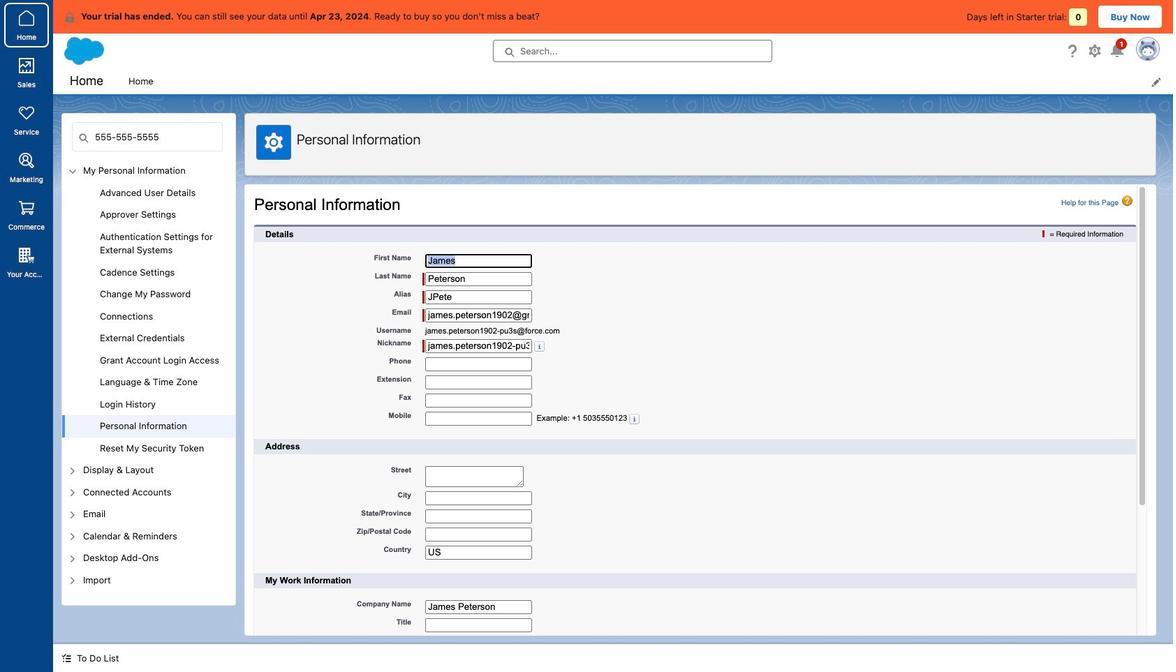 Task type: locate. For each thing, give the bounding box(es) containing it.
text default image
[[64, 12, 75, 23], [61, 654, 71, 664]]

my personal information tree item
[[62, 160, 235, 460]]

0 vertical spatial text default image
[[64, 12, 75, 23]]

Quick Find search field
[[72, 122, 223, 152]]

1 vertical spatial text default image
[[61, 654, 71, 664]]

group
[[62, 182, 235, 460]]

list
[[120, 68, 1174, 94]]

setup tree tree
[[62, 160, 235, 606]]

personal information tree item
[[62, 416, 235, 438]]



Task type: vqa. For each thing, say whether or not it's contained in the screenshot.
Company element
no



